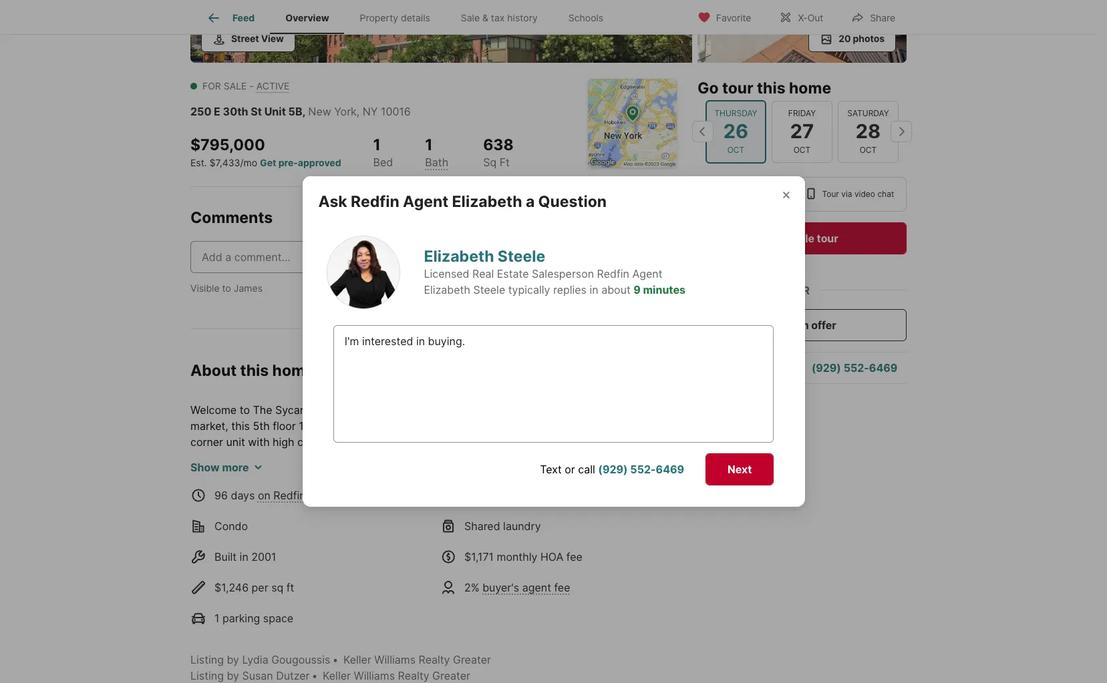 Task type: locate. For each thing, give the bounding box(es) containing it.
1 vertical spatial elizabeth
[[424, 247, 494, 266]]

x-out button
[[768, 3, 835, 30]]

lounge,
[[302, 516, 339, 529]]

~
[[401, 403, 408, 417]]

the down steel
[[633, 484, 652, 497]]

0 horizontal spatial laundry
[[503, 520, 541, 533]]

1 horizontal spatial to
[[240, 403, 250, 417]]

1 up bed
[[373, 135, 381, 154]]

ceilings
[[297, 435, 336, 449]]

•
[[332, 653, 338, 667], [312, 669, 318, 683]]

2 by from the top
[[227, 669, 239, 683]]

replies
[[553, 284, 587, 297]]

with down 5th
[[248, 435, 270, 449]]

steele
[[498, 247, 545, 266], [473, 284, 505, 297]]

2 horizontal spatial oct
[[860, 145, 877, 155]]

is up north
[[495, 419, 504, 433]]

fee for $1,171 monthly hoa fee
[[566, 550, 583, 564]]

-
[[249, 80, 254, 91]]

oct inside thursday 26 oct
[[727, 145, 745, 155]]

sale & tax history tab
[[446, 2, 553, 34]]

ask down approved
[[318, 192, 347, 211]]

sale
[[461, 12, 480, 24]]

250 e 30th st unit 5b, new york, ny 10016 image
[[190, 0, 692, 62], [698, 0, 907, 62]]

0 horizontal spatial from
[[419, 452, 442, 465]]

1 vertical spatial view
[[323, 452, 348, 465]]

20
[[839, 32, 851, 44]]

/
[[355, 419, 359, 433]]

1 by from the top
[[227, 653, 239, 667]]

oct down 27
[[794, 145, 811, 155]]

redfin inside elizabeth steele licensed real estate salesperson redfin agent elizabeth steele typically replies in about 9 minutes
[[597, 268, 629, 281]]

0 vertical spatial agent
[[403, 192, 448, 211]]

home
[[789, 79, 831, 97], [272, 361, 315, 380]]

0 horizontal spatial ,
[[302, 105, 306, 118]]

elizabeth steele link
[[424, 247, 545, 266]]

0 horizontal spatial (929)
[[598, 463, 628, 476]]

2 vertical spatial this
[[231, 419, 250, 433]]

0 horizontal spatial 250 e 30th st unit 5b, new york, ny 10016 image
[[190, 0, 692, 62]]

(929) 552-6469 link up too.
[[598, 463, 684, 476]]

0 vertical spatial or
[[500, 435, 511, 449]]

tab list
[[190, 0, 630, 34]]

1 horizontal spatial space
[[577, 484, 607, 497]]

on inside welcome to the sycamore condominium ~ luxury living in the heart of kips bay! new to the market, this 5th floor 1 bedroom / 1 full bathroom apartment is a must see. it is a spectacular corner unit with high ceilings and large windows facing north or east from the kitchen, living room and bedroom. wow! view the night sky from the comfort of your home. floors have been newly sanded and stained throughout. pass-through kitchen with granite and stainless steel appliances overlook the living and dining area. and, there is generous closet space too. the sycamore is a full service building with a 24-hour concierge/doorman, elevator, laundry on every floor, residents' lounge, fitness room, and a roof deck with open city views.
[[634, 500, 646, 513]]

been
[[642, 452, 667, 465]]

steele up estate
[[498, 247, 545, 266]]

on right days
[[258, 489, 270, 502]]

home up friday
[[789, 79, 831, 97]]

, left "ny"
[[357, 105, 360, 118]]

the up spectacular
[[649, 403, 666, 417]]

0 vertical spatial from
[[539, 435, 562, 449]]

this up thursday
[[757, 79, 786, 97]]

agent down bath
[[403, 192, 448, 211]]

question
[[742, 361, 788, 375]]

friday 27 oct
[[788, 108, 816, 155]]

0 horizontal spatial space
[[263, 612, 293, 625]]

bath link
[[425, 156, 448, 169]]

schedule tour button
[[698, 222, 907, 254]]

0 vertical spatial this
[[757, 79, 786, 97]]

steele down 'real'
[[473, 284, 505, 297]]

0 vertical spatial in
[[590, 284, 598, 297]]

fee right agent
[[554, 581, 570, 595]]

0 vertical spatial new
[[308, 105, 331, 118]]

in right built
[[240, 550, 248, 564]]

1 horizontal spatial in
[[486, 403, 495, 417]]

$795,000
[[190, 135, 265, 154]]

1 up "bath" link
[[425, 135, 433, 154]]

0 vertical spatial •
[[332, 653, 338, 667]]

favorite
[[716, 12, 751, 23]]

1 horizontal spatial (929)
[[812, 361, 841, 375]]

sale
[[224, 80, 247, 91]]

1 horizontal spatial 552-
[[844, 361, 869, 375]]

floor,
[[222, 516, 247, 529]]

new
[[308, 105, 331, 118], [610, 403, 633, 417]]

0 vertical spatial living
[[457, 403, 483, 417]]

with
[[248, 435, 270, 449], [499, 468, 521, 481], [365, 500, 386, 513], [493, 516, 515, 529]]

laundry up $1,171 monthly hoa fee
[[503, 520, 541, 533]]

0 vertical spatial williams
[[374, 653, 416, 667]]

ask redfin agent elizabeth a question element
[[318, 176, 623, 212]]

view down ceilings
[[323, 452, 348, 465]]

new inside welcome to the sycamore condominium ~ luxury living in the heart of kips bay! new to the market, this 5th floor 1 bedroom / 1 full bathroom apartment is a must see. it is a spectacular corner unit with high ceilings and large windows facing north or east from the kitchen, living room and bedroom. wow! view the night sky from the comfort of your home. floors have been newly sanded and stained throughout. pass-through kitchen with granite and stainless steel appliances overlook the living and dining area. and, there is generous closet space too. the sycamore is a full service building with a 24-hour concierge/doorman, elevator, laundry on every floor, residents' lounge, fitness room, and a roof deck with open city views.
[[610, 403, 633, 417]]

pass-
[[388, 468, 416, 481]]

1 left parking
[[214, 612, 219, 625]]

(929) inside ask redfin agent elizabeth a question dialog
[[598, 463, 628, 476]]

0 horizontal spatial view
[[261, 32, 284, 44]]

keller down the gougoussis
[[323, 669, 351, 683]]

tour up thursday
[[722, 79, 753, 97]]

3 oct from the left
[[860, 145, 877, 155]]

about
[[190, 361, 237, 380]]

schools
[[568, 12, 603, 24]]

laundry
[[593, 500, 631, 513], [503, 520, 541, 533]]

to left the james
[[222, 283, 231, 294]]

in up apartment
[[486, 403, 495, 417]]

1 vertical spatial redfin
[[597, 268, 629, 281]]

638
[[483, 135, 514, 154]]

Write a message... text field
[[345, 333, 763, 414]]

elizabeth up 'licensed'
[[424, 247, 494, 266]]

laundry inside welcome to the sycamore condominium ~ luxury living in the heart of kips bay! new to the market, this 5th floor 1 bedroom / 1 full bathroom apartment is a must see. it is a spectacular corner unit with high ceilings and large windows facing north or east from the kitchen, living room and bedroom. wow! view the night sky from the comfort of your home. floors have been newly sanded and stained throughout. pass-through kitchen with granite and stainless steel appliances overlook the living and dining area. and, there is generous closet space too. the sycamore is a full service building with a 24-hour concierge/doorman, elevator, laundry on every floor, residents' lounge, fitness room, and a roof deck with open city views.
[[593, 500, 631, 513]]

0 horizontal spatial tour
[[722, 79, 753, 97]]

0 vertical spatial elizabeth
[[452, 192, 522, 211]]

photos
[[853, 32, 885, 44]]

2 250 e 30th st unit 5b, new york, ny 10016 image from the left
[[698, 0, 907, 62]]

elizabeth down 'licensed'
[[424, 284, 470, 297]]

closet
[[543, 484, 574, 497]]

thursday 26 oct
[[715, 108, 757, 155]]

1 horizontal spatial oct
[[794, 145, 811, 155]]

0 horizontal spatial or
[[500, 435, 511, 449]]

on down steel
[[634, 500, 646, 513]]

1 vertical spatial home
[[272, 361, 315, 380]]

1 vertical spatial in
[[486, 403, 495, 417]]

1 listing from the top
[[190, 653, 224, 667]]

1 for 1 parking space
[[214, 612, 219, 625]]

home up the floor
[[272, 361, 315, 380]]

fee right the hoa
[[566, 550, 583, 564]]

listing left susan
[[190, 669, 224, 683]]

approved
[[298, 157, 341, 169]]

full down overlook
[[264, 500, 279, 513]]

ask for ask a question
[[711, 361, 731, 375]]

2 horizontal spatial redfin
[[597, 268, 629, 281]]

question
[[538, 192, 607, 211]]

2 oct from the left
[[794, 145, 811, 155]]

1 vertical spatial by
[[227, 669, 239, 683]]

start an offer
[[768, 318, 836, 332]]

redfin inside ask redfin agent elizabeth a question element
[[351, 192, 399, 211]]

ask
[[318, 192, 347, 211], [711, 361, 731, 375]]

10016
[[381, 105, 411, 118]]

redfin up about
[[597, 268, 629, 281]]

elizabeth
[[452, 192, 522, 211], [424, 247, 494, 266], [424, 284, 470, 297]]

1 horizontal spatial home
[[789, 79, 831, 97]]

tour for schedule
[[817, 232, 838, 245]]

to
[[222, 283, 231, 294], [240, 403, 250, 417], [636, 403, 646, 417]]

1 horizontal spatial tour
[[817, 232, 838, 245]]

bay!
[[585, 403, 607, 417]]

map entry image
[[588, 79, 677, 167]]

1 horizontal spatial new
[[610, 403, 633, 417]]

to up spectacular
[[636, 403, 646, 417]]

sycamore up the floor
[[275, 403, 326, 417]]

new right 5b
[[308, 105, 331, 118]]

throughout.
[[326, 468, 385, 481]]

1 inside 1 bath
[[425, 135, 433, 154]]

0 vertical spatial greater
[[453, 653, 491, 667]]

wow!
[[293, 452, 320, 465]]

space down sq
[[263, 612, 293, 625]]

saturday
[[847, 108, 889, 118]]

ask redfin agent elizabeth a question dialog
[[302, 176, 805, 507]]

favorite button
[[686, 3, 763, 30]]

overview tab
[[270, 2, 345, 34]]

tour for go
[[722, 79, 753, 97]]

1 for 1 bath
[[425, 135, 433, 154]]

0 vertical spatial the
[[253, 403, 272, 417]]

1 vertical spatial full
[[264, 500, 279, 513]]

1 vertical spatial 6469
[[656, 463, 684, 476]]

tour
[[722, 79, 753, 97], [817, 232, 838, 245]]

and down /
[[339, 435, 357, 449]]

sycamore down appliances
[[190, 500, 241, 513]]

is up floor,
[[244, 500, 252, 513]]

0 horizontal spatial 552-
[[630, 463, 656, 476]]

2 listing from the top
[[190, 669, 224, 683]]

the left 'heart'
[[498, 403, 514, 417]]

None button
[[706, 100, 766, 163], [772, 101, 833, 163], [838, 101, 899, 163], [706, 100, 766, 163], [772, 101, 833, 163], [838, 101, 899, 163]]

living down spectacular
[[627, 435, 654, 449]]

tour inside button
[[817, 232, 838, 245]]

0 horizontal spatial of
[[508, 452, 518, 465]]

0 vertical spatial ask
[[318, 192, 347, 211]]

by
[[227, 653, 239, 667], [227, 669, 239, 683]]

0 horizontal spatial 6469
[[656, 463, 684, 476]]

1 vertical spatial new
[[610, 403, 633, 417]]

night
[[370, 452, 396, 465]]

heart
[[517, 403, 544, 417]]

elevator,
[[547, 500, 590, 513]]

552-
[[844, 361, 869, 375], [630, 463, 656, 476]]

property details tab
[[345, 2, 446, 34]]

tour via video chat list box
[[698, 177, 907, 211]]

oct inside friday 27 oct
[[794, 145, 811, 155]]

1 horizontal spatial 250 e 30th st unit 5b, new york, ny 10016 image
[[698, 0, 907, 62]]

1 horizontal spatial laundry
[[593, 500, 631, 513]]

with down concierge/doorman,
[[493, 516, 515, 529]]

0 horizontal spatial full
[[264, 500, 279, 513]]

0 vertical spatial of
[[547, 403, 557, 417]]

in left about
[[590, 284, 598, 297]]

(929) 552-6469 link down the offer
[[812, 361, 898, 375]]

1 vertical spatial agent
[[632, 268, 662, 281]]

ask a question
[[711, 361, 788, 375]]

2% buyer's agent fee
[[464, 581, 570, 595]]

chat
[[878, 189, 894, 199]]

by left susan
[[227, 669, 239, 683]]

1 horizontal spatial 6469
[[869, 361, 898, 375]]

ask inside dialog
[[318, 192, 347, 211]]

apartment
[[440, 419, 492, 433]]

1 vertical spatial tour
[[817, 232, 838, 245]]

2 horizontal spatial living
[[627, 435, 654, 449]]

of left your
[[508, 452, 518, 465]]

ny
[[363, 105, 378, 118]]

elizabeth steele licensed real estate salesperson redfin agent elizabeth steele typically replies in about 9 minutes
[[424, 247, 686, 297]]

agent
[[403, 192, 448, 211], [632, 268, 662, 281]]

this up unit
[[231, 419, 250, 433]]

keller right the gougoussis
[[343, 653, 371, 667]]

oct down 28
[[860, 145, 877, 155]]

of up see.
[[547, 403, 557, 417]]

0 vertical spatial (929)
[[812, 361, 841, 375]]

,
[[302, 105, 306, 118], [357, 105, 360, 118]]

1 vertical spatial listing
[[190, 669, 224, 683]]

schools tab
[[553, 2, 619, 34]]

1 horizontal spatial of
[[547, 403, 557, 417]]

or left call
[[565, 463, 575, 476]]

or inside ask redfin agent elizabeth a question dialog
[[565, 463, 575, 476]]

• down the gougoussis
[[312, 669, 318, 683]]

1 vertical spatial •
[[312, 669, 318, 683]]

x-
[[798, 12, 808, 23]]

2%
[[464, 581, 480, 595]]

oct inside saturday 28 oct
[[860, 145, 877, 155]]

view right street
[[261, 32, 284, 44]]

(929) up too.
[[598, 463, 628, 476]]

oct down 26
[[727, 145, 745, 155]]

bedroom
[[307, 419, 352, 433]]

previous image
[[692, 121, 714, 143]]

a inside ask redfin agent elizabeth a question element
[[526, 192, 535, 211]]

agent up 9
[[632, 268, 662, 281]]

the up 5th
[[253, 403, 272, 417]]

• right the gougoussis
[[332, 653, 338, 667]]

, right unit
[[302, 105, 306, 118]]

1 vertical spatial or
[[565, 463, 575, 476]]

listing left the lydia
[[190, 653, 224, 667]]

26
[[723, 120, 748, 143]]

this right the about
[[240, 361, 269, 380]]

1 vertical spatial 552-
[[630, 463, 656, 476]]

1 right the floor
[[299, 419, 304, 433]]

1 horizontal spatial on
[[634, 500, 646, 513]]

laundry down too.
[[593, 500, 631, 513]]

space down stainless
[[577, 484, 607, 497]]

0 horizontal spatial sycamore
[[190, 500, 241, 513]]

tour right schedule
[[817, 232, 838, 245]]

generous
[[493, 484, 540, 497]]

with up generous
[[499, 468, 521, 481]]

to right welcome
[[240, 403, 250, 417]]

1 oct from the left
[[727, 145, 745, 155]]

by left the lydia
[[227, 653, 239, 667]]

1 vertical spatial fee
[[554, 581, 570, 595]]

from down see.
[[539, 435, 562, 449]]

1 horizontal spatial full
[[370, 419, 385, 433]]

1 vertical spatial (929) 552-6469 link
[[598, 463, 684, 476]]

1 250 e 30th st unit 5b, new york, ny 10016 image from the left
[[190, 0, 692, 62]]

96
[[214, 489, 228, 502]]

and down hour
[[411, 516, 430, 529]]

0 horizontal spatial in
[[240, 550, 248, 564]]

living up apartment
[[457, 403, 483, 417]]

full up large
[[370, 419, 385, 433]]

new up spectacular
[[610, 403, 633, 417]]

0 vertical spatial laundry
[[593, 500, 631, 513]]

or left east
[[500, 435, 511, 449]]

sq
[[483, 156, 497, 169]]

is right it
[[577, 419, 585, 433]]

0 vertical spatial space
[[577, 484, 607, 497]]

redfin down stained
[[273, 489, 306, 502]]

tour via video chat
[[822, 189, 894, 199]]

from up through
[[419, 452, 442, 465]]

1 vertical spatial sycamore
[[190, 500, 241, 513]]

living up building
[[313, 484, 340, 497]]

2 horizontal spatial to
[[636, 403, 646, 417]]

1 inside 1 bed
[[373, 135, 381, 154]]

1 vertical spatial laundry
[[503, 520, 541, 533]]

the down the facing
[[445, 452, 462, 465]]

2 vertical spatial in
[[240, 550, 248, 564]]

an
[[796, 318, 809, 332]]

24-
[[398, 500, 416, 513]]

0 vertical spatial tour
[[722, 79, 753, 97]]

residents'
[[250, 516, 299, 529]]

1 horizontal spatial ,
[[357, 105, 360, 118]]

offer
[[811, 318, 836, 332]]

greater
[[453, 653, 491, 667], [432, 669, 470, 683]]

call
[[578, 463, 595, 476]]

1 bath
[[425, 135, 448, 169]]

1 horizontal spatial or
[[565, 463, 575, 476]]

sq
[[271, 581, 283, 595]]

newly
[[190, 468, 220, 481]]

is up concierge/doorman,
[[482, 484, 490, 497]]

1 vertical spatial the
[[633, 484, 652, 497]]

1 horizontal spatial view
[[323, 452, 348, 465]]

1 horizontal spatial agent
[[632, 268, 662, 281]]

elizabeth down sq
[[452, 192, 522, 211]]

ask left question
[[711, 361, 731, 375]]

0 horizontal spatial ask
[[318, 192, 347, 211]]

0 horizontal spatial living
[[313, 484, 340, 497]]

2 vertical spatial living
[[313, 484, 340, 497]]

tour
[[822, 189, 839, 199]]

redfin down bed
[[351, 192, 399, 211]]

0 vertical spatial by
[[227, 653, 239, 667]]

for sale - active
[[202, 80, 290, 91]]

tab list containing feed
[[190, 0, 630, 34]]

estate
[[497, 268, 529, 281]]

(929) down the offer
[[812, 361, 841, 375]]



Task type: describe. For each thing, give the bounding box(es) containing it.
get pre-approved link
[[260, 157, 341, 169]]

welcome
[[190, 403, 237, 417]]

dining
[[365, 484, 395, 497]]

2 , from the left
[[357, 105, 360, 118]]

have
[[615, 452, 639, 465]]

via
[[841, 189, 852, 199]]

ask a question link
[[711, 361, 788, 375]]

stained
[[285, 468, 323, 481]]

20 photos
[[839, 32, 885, 44]]

schedule
[[766, 232, 814, 245]]

6469 inside ask redfin agent elizabeth a question dialog
[[656, 463, 684, 476]]

building
[[322, 500, 362, 513]]

or inside welcome to the sycamore condominium ~ luxury living in the heart of kips bay! new to the market, this 5th floor 1 bedroom / 1 full bathroom apartment is a must see. it is a spectacular corner unit with high ceilings and large windows facing north or east from the kitchen, living room and bedroom. wow! view the night sky from the comfort of your home. floors have been newly sanded and stained throughout. pass-through kitchen with granite and stainless steel appliances overlook the living and dining area. and, there is generous closet space too. the sycamore is a full service building with a 24-hour concierge/doorman, elevator, laundry on every floor, residents' lounge, fitness room, and a roof deck with open city views.
[[500, 435, 511, 449]]

dutzer
[[276, 669, 310, 683]]

overview
[[285, 12, 329, 24]]

concierge/doorman,
[[442, 500, 544, 513]]

fitness
[[342, 516, 376, 529]]

552- inside ask redfin agent elizabeth a question dialog
[[630, 463, 656, 476]]

1 vertical spatial greater
[[432, 669, 470, 683]]

lydia
[[242, 653, 268, 667]]

view inside button
[[261, 32, 284, 44]]

0 vertical spatial keller
[[343, 653, 371, 667]]

2 vertical spatial elizabeth
[[424, 284, 470, 297]]

0 vertical spatial 6469
[[869, 361, 898, 375]]

0 vertical spatial full
[[370, 419, 385, 433]]

1 vertical spatial living
[[627, 435, 654, 449]]

x-out
[[798, 12, 823, 23]]

next image
[[891, 121, 912, 143]]

james
[[234, 283, 263, 294]]

there
[[453, 484, 479, 497]]

1 vertical spatial space
[[263, 612, 293, 625]]

parking
[[222, 612, 260, 625]]

agent inside elizabeth steele licensed real estate salesperson redfin agent elizabeth steele typically replies in about 9 minutes
[[632, 268, 662, 281]]

share button
[[840, 3, 907, 30]]

oct for 28
[[860, 145, 877, 155]]

ask redfin agent elizabeth a question
[[318, 192, 607, 211]]

hoa
[[541, 550, 563, 564]]

property details
[[360, 12, 430, 24]]

0 vertical spatial realty
[[419, 653, 450, 667]]

250
[[190, 105, 211, 118]]

in inside welcome to the sycamore condominium ~ luxury living in the heart of kips bay! new to the market, this 5th floor 1 bedroom / 1 full bathroom apartment is a must see. it is a spectacular corner unit with high ceilings and large windows facing north or east from the kitchen, living room and bedroom. wow! view the night sky from the comfort of your home. floors have been newly sanded and stained throughout. pass-through kitchen with granite and stainless steel appliances overlook the living and dining area. and, there is generous closet space too. the sycamore is a full service building with a 24-hour concierge/doorman, elevator, laundry on every floor, residents' lounge, fitness room, and a roof deck with open city views.
[[486, 403, 495, 417]]

1 vertical spatial from
[[419, 452, 442, 465]]

with down dining
[[365, 500, 386, 513]]

licensed real estate salesperson redfin agentelizabeth steele image
[[326, 236, 400, 309]]

(929) 552-6469
[[812, 361, 898, 375]]

share
[[870, 12, 895, 23]]

text
[[540, 463, 562, 476]]

27
[[790, 120, 814, 143]]

638 sq ft
[[483, 135, 514, 169]]

active
[[256, 80, 290, 91]]

0 horizontal spatial on
[[258, 489, 270, 502]]

condo
[[214, 520, 248, 533]]

0 vertical spatial steele
[[498, 247, 545, 266]]

0 horizontal spatial •
[[312, 669, 318, 683]]

to for visible
[[222, 283, 231, 294]]

and down throughout.
[[343, 484, 362, 497]]

facing
[[436, 435, 467, 449]]

this inside welcome to the sycamore condominium ~ luxury living in the heart of kips bay! new to the market, this 5th floor 1 bedroom / 1 full bathroom apartment is a must see. it is a spectacular corner unit with high ceilings and large windows facing north or east from the kitchen, living room and bedroom. wow! view the night sky from the comfort of your home. floors have been newly sanded and stained throughout. pass-through kitchen with granite and stainless steel appliances overlook the living and dining area. and, there is generous closet space too. the sycamore is a full service building with a 24-hour concierge/doorman, elevator, laundry on every floor, residents' lounge, fitness room, and a roof deck with open city views.
[[231, 419, 250, 433]]

per
[[252, 581, 268, 595]]

the down it
[[565, 435, 581, 449]]

your
[[521, 452, 543, 465]]

1 horizontal spatial •
[[332, 653, 338, 667]]

video
[[855, 189, 875, 199]]

open
[[518, 516, 543, 529]]

salesperson
[[532, 268, 594, 281]]

1 horizontal spatial from
[[539, 435, 562, 449]]

pre-
[[278, 157, 298, 169]]

granite
[[523, 468, 559, 481]]

Add a comment... text field
[[202, 249, 587, 265]]

ask for ask redfin agent elizabeth a question
[[318, 192, 347, 211]]

through
[[416, 468, 456, 481]]

unit
[[264, 105, 286, 118]]

details
[[401, 12, 430, 24]]

to for welcome
[[240, 403, 250, 417]]

every
[[190, 516, 219, 529]]

listing by lydia gougoussis • keller williams realty greater listing by susan dutzer • keller williams realty greater
[[190, 653, 491, 683]]

the up throughout.
[[351, 452, 367, 465]]

days
[[231, 489, 255, 502]]

250 e 30th st unit 5b , new york , ny 10016
[[190, 105, 411, 118]]

28
[[856, 120, 881, 143]]

fee for 2% buyer's agent fee
[[554, 581, 570, 595]]

0 horizontal spatial new
[[308, 105, 331, 118]]

$1,246 per sq ft
[[214, 581, 294, 595]]

north
[[470, 435, 497, 449]]

1 , from the left
[[302, 105, 306, 118]]

in inside elizabeth steele licensed real estate salesperson redfin agent elizabeth steele typically replies in about 9 minutes
[[590, 284, 598, 297]]

friday
[[788, 108, 816, 118]]

floor
[[273, 419, 296, 433]]

tax
[[491, 12, 505, 24]]

buyer's
[[483, 581, 519, 595]]

1 vertical spatial steele
[[473, 284, 505, 297]]

built in 2001
[[214, 550, 276, 564]]

1 horizontal spatial the
[[633, 484, 652, 497]]

9
[[634, 284, 641, 297]]

city
[[546, 516, 564, 529]]

tour via video chat option
[[795, 177, 907, 211]]

0 horizontal spatial (929) 552-6469 link
[[598, 463, 684, 476]]

saturday 28 oct
[[847, 108, 889, 155]]

real
[[472, 268, 494, 281]]

0 horizontal spatial the
[[253, 403, 272, 417]]

1 vertical spatial keller
[[323, 669, 351, 683]]

1 parking space
[[214, 612, 293, 625]]

0 horizontal spatial redfin
[[273, 489, 306, 502]]

sale & tax history
[[461, 12, 538, 24]]

steel
[[631, 468, 655, 481]]

get
[[260, 157, 276, 169]]

visible to james
[[190, 283, 263, 294]]

text or call (929) 552-6469
[[540, 463, 684, 476]]

oct for 27
[[794, 145, 811, 155]]

for
[[202, 80, 221, 91]]

space inside welcome to the sycamore condominium ~ luxury living in the heart of kips bay! new to the market, this 5th floor 1 bedroom / 1 full bathroom apartment is a must see. it is a spectacular corner unit with high ceilings and large windows facing north or east from the kitchen, living room and bedroom. wow! view the night sky from the comfort of your home. floors have been newly sanded and stained throughout. pass-through kitchen with granite and stainless steel appliances overlook the living and dining area. and, there is generous closet space too. the sycamore is a full service building with a 24-hour concierge/doorman, elevator, laundry on every floor, residents' lounge, fitness room, and a roof deck with open city views.
[[577, 484, 607, 497]]

0 vertical spatial home
[[789, 79, 831, 97]]

and,
[[426, 484, 450, 497]]

room,
[[379, 516, 408, 529]]

0 vertical spatial (929) 552-6469 link
[[812, 361, 898, 375]]

sanded
[[223, 468, 260, 481]]

about
[[601, 284, 631, 297]]

1 right /
[[362, 419, 367, 433]]

licensed
[[424, 268, 469, 281]]

comfort
[[465, 452, 505, 465]]

and down home.
[[562, 468, 581, 481]]

1 vertical spatial realty
[[398, 669, 429, 683]]

comments
[[190, 209, 273, 227]]

welcome to the sycamore condominium ~ luxury living in the heart of kips bay! new to the market, this 5th floor 1 bedroom / 1 full bathroom apartment is a must see. it is a spectacular corner unit with high ceilings and large windows facing north or east from the kitchen, living room and bedroom. wow! view the night sky from the comfort of your home. floors have been newly sanded and stained throughout. pass-through kitchen with granite and stainless steel appliances overlook the living and dining area. and, there is generous closet space too. the sycamore is a full service building with a 24-hour concierge/doorman, elevator, laundry on every floor, residents' lounge, fitness room, and a roof deck with open city views.
[[190, 403, 667, 529]]

and down unit
[[219, 452, 238, 465]]

1 for 1 bed
[[373, 135, 381, 154]]

1 horizontal spatial sycamore
[[275, 403, 326, 417]]

the up the service
[[294, 484, 310, 497]]

1 vertical spatial williams
[[354, 669, 395, 683]]

1 vertical spatial of
[[508, 452, 518, 465]]

overlook
[[248, 484, 291, 497]]

view inside welcome to the sycamore condominium ~ luxury living in the heart of kips bay! new to the market, this 5th floor 1 bedroom / 1 full bathroom apartment is a must see. it is a spectacular corner unit with high ceilings and large windows facing north or east from the kitchen, living room and bedroom. wow! view the night sky from the comfort of your home. floors have been newly sanded and stained throughout. pass-through kitchen with granite and stainless steel appliances overlook the living and dining area. and, there is generous closet space too. the sycamore is a full service building with a 24-hour concierge/doorman, elevator, laundry on every floor, residents' lounge, fitness room, and a roof deck with open city views.
[[323, 452, 348, 465]]

sky
[[399, 452, 416, 465]]

and up overlook
[[263, 468, 282, 481]]

history
[[507, 12, 538, 24]]

e
[[214, 105, 220, 118]]

property
[[360, 12, 398, 24]]

susan
[[242, 669, 273, 683]]

st
[[251, 105, 262, 118]]

0 horizontal spatial agent
[[403, 192, 448, 211]]

0 horizontal spatial home
[[272, 361, 315, 380]]

typically
[[508, 284, 550, 297]]

out
[[808, 12, 823, 23]]

oct for 26
[[727, 145, 745, 155]]

hour
[[416, 500, 439, 513]]

$1,171 monthly hoa fee
[[464, 550, 583, 564]]

feed
[[233, 12, 255, 24]]

service
[[282, 500, 319, 513]]

east
[[514, 435, 536, 449]]

5b
[[288, 105, 302, 118]]

1 vertical spatial this
[[240, 361, 269, 380]]

kitchen
[[459, 468, 496, 481]]



Task type: vqa. For each thing, say whether or not it's contained in the screenshot.
AGO related to $495,000
no



